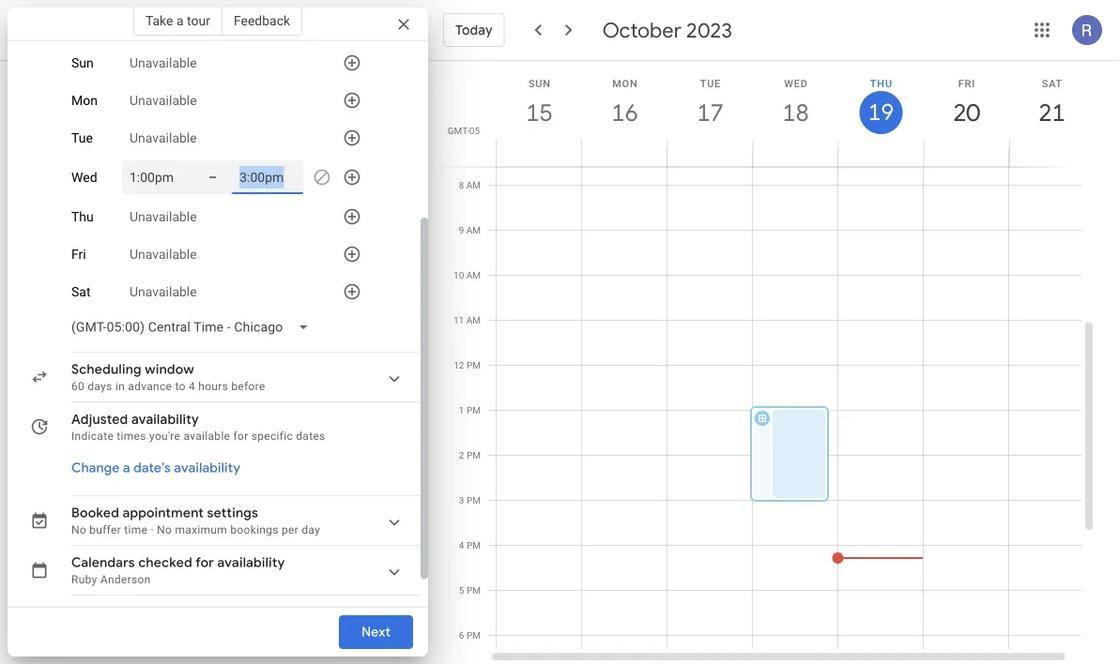 Task type: vqa. For each thing, say whether or not it's contained in the screenshot.


Task type: locate. For each thing, give the bounding box(es) containing it.
gmt-05
[[448, 125, 480, 136]]

1 pm from the top
[[467, 360, 481, 371]]

buffer
[[89, 524, 121, 537]]

october
[[603, 17, 682, 43]]

fri
[[959, 77, 976, 89], [71, 247, 86, 262]]

fri inside fri 20
[[959, 77, 976, 89]]

6 unavailable from the top
[[130, 284, 197, 300]]

date's
[[133, 460, 171, 477]]

8 am
[[459, 180, 481, 191]]

tour
[[187, 13, 210, 28]]

pm for 12 pm
[[467, 360, 481, 371]]

sat up scheduling at the bottom of page
[[71, 284, 91, 300]]

pm right 3
[[467, 495, 481, 507]]

1 horizontal spatial tue
[[700, 77, 721, 89]]

mon inside the mon 16
[[613, 77, 638, 89]]

calendar color, event color image
[[121, 600, 162, 634]]

6 pm from the top
[[467, 586, 481, 597]]

wed inside wed 18
[[784, 77, 808, 89]]

sun inside sun 15
[[529, 77, 551, 89]]

mon
[[613, 77, 638, 89], [71, 93, 98, 108]]

per
[[282, 524, 299, 537]]

4 down 3
[[459, 541, 464, 552]]

0 vertical spatial for
[[233, 430, 248, 443]]

2 pm
[[459, 450, 481, 462]]

grid containing 15
[[436, 61, 1097, 665]]

feedback
[[234, 13, 290, 28]]

availability for date's
[[174, 460, 241, 477]]

calendars
[[71, 555, 135, 572]]

take
[[145, 13, 173, 28]]

0 vertical spatial 4
[[189, 380, 195, 394]]

1 horizontal spatial no
[[157, 524, 172, 537]]

9 am
[[459, 225, 481, 236]]

5 pm from the top
[[467, 541, 481, 552]]

wed for wed
[[71, 170, 97, 185]]

availability down bookings
[[217, 555, 285, 572]]

thu
[[871, 77, 893, 89], [71, 209, 94, 225]]

grid
[[436, 61, 1097, 665]]

1 horizontal spatial thu
[[871, 77, 893, 89]]

availability up you're
[[131, 411, 199, 428]]

october 2023
[[603, 17, 733, 43]]

pm for 1 pm
[[467, 405, 481, 417]]

3 pm
[[459, 495, 481, 507]]

thu for thu 19
[[871, 77, 893, 89]]

ruby
[[71, 574, 97, 587]]

availability down available
[[174, 460, 241, 477]]

wed up wednesday, october 18 element
[[784, 77, 808, 89]]

unavailable all day image
[[307, 162, 337, 193]]

2 pm from the top
[[467, 405, 481, 417]]

tue for tue
[[71, 130, 93, 146]]

2 unavailable from the top
[[130, 93, 197, 108]]

0 horizontal spatial sat
[[71, 284, 91, 300]]

11
[[454, 315, 464, 326]]

19 column header
[[838, 61, 924, 167]]

wed
[[784, 77, 808, 89], [71, 170, 97, 185]]

a
[[177, 13, 184, 28], [123, 460, 130, 477]]

2 vertical spatial availability
[[217, 555, 285, 572]]

1 horizontal spatial for
[[233, 430, 248, 443]]

unavailable
[[130, 55, 197, 71], [130, 93, 197, 108], [130, 130, 197, 146], [130, 209, 197, 225], [130, 247, 197, 262], [130, 284, 197, 300]]

sun for sun 15
[[529, 77, 551, 89]]

1 vertical spatial a
[[123, 460, 130, 477]]

8
[[459, 180, 464, 191]]

18 column header
[[752, 61, 839, 167]]

for down maximum at the left of page
[[196, 555, 214, 572]]

17 column header
[[667, 61, 753, 167]]

sun for sun
[[71, 55, 94, 71]]

1 vertical spatial sat
[[71, 284, 91, 300]]

for inside calendars checked for availability ruby anderson
[[196, 555, 214, 572]]

1 vertical spatial fri
[[71, 247, 86, 262]]

a for take
[[177, 13, 184, 28]]

sat up saturday, october 21 'element'
[[1042, 77, 1063, 89]]

wed 18
[[781, 77, 808, 128]]

10
[[454, 270, 464, 281]]

1 am from the top
[[467, 180, 481, 191]]

fri for fri
[[71, 247, 86, 262]]

am right 8
[[467, 180, 481, 191]]

for left the specific
[[233, 430, 248, 443]]

pm right 1
[[467, 405, 481, 417]]

pm for 4 pm
[[467, 541, 481, 552]]

no
[[71, 524, 86, 537], [157, 524, 172, 537]]

0 horizontal spatial sun
[[71, 55, 94, 71]]

availability inside calendars checked for availability ruby anderson
[[217, 555, 285, 572]]

05
[[469, 125, 480, 136]]

10 am
[[454, 270, 481, 281]]

window
[[145, 362, 194, 379]]

scheduling
[[71, 362, 142, 379]]

2 no from the left
[[157, 524, 172, 537]]

1 horizontal spatial mon
[[613, 77, 638, 89]]

1 horizontal spatial sun
[[529, 77, 551, 89]]

4 pm from the top
[[467, 495, 481, 507]]

pm down 3 pm
[[467, 541, 481, 552]]

·
[[151, 524, 154, 537]]

0 vertical spatial availability
[[131, 411, 199, 428]]

0 vertical spatial mon
[[613, 77, 638, 89]]

21
[[1038, 97, 1065, 128]]

1 vertical spatial 4
[[459, 541, 464, 552]]

0 horizontal spatial mon
[[71, 93, 98, 108]]

16 column header
[[581, 61, 668, 167]]

2
[[459, 450, 464, 462]]

pm
[[467, 360, 481, 371], [467, 405, 481, 417], [467, 450, 481, 462], [467, 495, 481, 507], [467, 541, 481, 552], [467, 586, 481, 597], [467, 631, 481, 642]]

unavailable for mon
[[130, 93, 197, 108]]

2 am from the top
[[467, 225, 481, 236]]

0 vertical spatial sun
[[71, 55, 94, 71]]

a for change
[[123, 460, 130, 477]]

a left tour
[[177, 13, 184, 28]]

am right 10
[[467, 270, 481, 281]]

fri for fri 20
[[959, 77, 976, 89]]

today
[[456, 22, 493, 39]]

0 horizontal spatial 4
[[189, 380, 195, 394]]

fri 20
[[952, 77, 979, 128]]

16
[[610, 97, 637, 128]]

1 vertical spatial availability
[[174, 460, 241, 477]]

bookings
[[230, 524, 279, 537]]

a inside button
[[177, 13, 184, 28]]

0 vertical spatial thu
[[871, 77, 893, 89]]

1 vertical spatial mon
[[71, 93, 98, 108]]

12 pm
[[454, 360, 481, 371]]

booked
[[71, 505, 119, 522]]

0 vertical spatial a
[[177, 13, 184, 28]]

9
[[459, 225, 464, 236]]

1 vertical spatial wed
[[71, 170, 97, 185]]

mon 16
[[610, 77, 638, 128]]

next
[[361, 625, 391, 642]]

pm right 5
[[467, 586, 481, 597]]

1 unavailable from the top
[[130, 55, 197, 71]]

you're
[[149, 430, 181, 443]]

1 horizontal spatial 4
[[459, 541, 464, 552]]

no down booked
[[71, 524, 86, 537]]

3 unavailable from the top
[[130, 130, 197, 146]]

sunday, october 15 element
[[518, 91, 561, 134]]

0 horizontal spatial tue
[[71, 130, 93, 146]]

for inside adjusted availability indicate times you're available for specific dates
[[233, 430, 248, 443]]

a inside "button"
[[123, 460, 130, 477]]

0 vertical spatial tue
[[700, 77, 721, 89]]

5
[[459, 586, 464, 597]]

availability
[[131, 411, 199, 428], [174, 460, 241, 477], [217, 555, 285, 572]]

0 vertical spatial fri
[[959, 77, 976, 89]]

1 vertical spatial thu
[[71, 209, 94, 225]]

None field
[[64, 10, 198, 44], [64, 311, 324, 345], [64, 10, 198, 44], [64, 311, 324, 345]]

11 am
[[454, 315, 481, 326]]

18
[[781, 97, 808, 128]]

wed for wed 18
[[784, 77, 808, 89]]

1 horizontal spatial fri
[[959, 77, 976, 89]]

1 vertical spatial tue
[[71, 130, 93, 146]]

change a date's availability
[[71, 460, 241, 477]]

am right 9
[[467, 225, 481, 236]]

pm right 6
[[467, 631, 481, 642]]

4 right to
[[189, 380, 195, 394]]

anderson
[[100, 574, 151, 587]]

0 vertical spatial sat
[[1042, 77, 1063, 89]]

wednesday, october 18 element
[[774, 91, 818, 134]]

1 vertical spatial for
[[196, 555, 214, 572]]

hours
[[198, 380, 228, 394]]

60
[[71, 380, 85, 394]]

tuesday, october 17 element
[[689, 91, 732, 134]]

calendars checked for availability ruby anderson
[[71, 555, 285, 587]]

0 horizontal spatial no
[[71, 524, 86, 537]]

indicate
[[71, 430, 114, 443]]

1 horizontal spatial sat
[[1042, 77, 1063, 89]]

0 horizontal spatial thu
[[71, 209, 94, 225]]

7 pm from the top
[[467, 631, 481, 642]]

2023
[[687, 17, 733, 43]]

wed left start time on wednesdays text box
[[71, 170, 97, 185]]

19
[[867, 98, 893, 127]]

5 unavailable from the top
[[130, 247, 197, 262]]

am right the 11
[[467, 315, 481, 326]]

no right ·
[[157, 524, 172, 537]]

sat inside sat 21
[[1042, 77, 1063, 89]]

4 am from the top
[[467, 315, 481, 326]]

4
[[189, 380, 195, 394], [459, 541, 464, 552]]

4 unavailable from the top
[[130, 209, 197, 225]]

1 vertical spatial sun
[[529, 77, 551, 89]]

0 horizontal spatial wed
[[71, 170, 97, 185]]

End time on Wednesdays text field
[[240, 166, 296, 189]]

appointment
[[123, 505, 204, 522]]

pm right 12
[[467, 360, 481, 371]]

pm right the 2
[[467, 450, 481, 462]]

availability inside "button"
[[174, 460, 241, 477]]

take a tour button
[[133, 6, 222, 36]]

am
[[467, 180, 481, 191], [467, 225, 481, 236], [467, 270, 481, 281], [467, 315, 481, 326]]

days
[[88, 380, 112, 394]]

0 horizontal spatial fri
[[71, 247, 86, 262]]

sat
[[1042, 77, 1063, 89], [71, 284, 91, 300]]

0 horizontal spatial for
[[196, 555, 214, 572]]

for
[[233, 430, 248, 443], [196, 555, 214, 572]]

thu for thu
[[71, 209, 94, 225]]

tue inside tue 17
[[700, 77, 721, 89]]

1 horizontal spatial wed
[[784, 77, 808, 89]]

3 am from the top
[[467, 270, 481, 281]]

thu inside thu 19
[[871, 77, 893, 89]]

3 pm from the top
[[467, 450, 481, 462]]

sun 15
[[525, 77, 552, 128]]

1 horizontal spatial a
[[177, 13, 184, 28]]

available
[[184, 430, 230, 443]]

0 vertical spatial wed
[[784, 77, 808, 89]]

17
[[696, 97, 723, 128]]

0 horizontal spatial a
[[123, 460, 130, 477]]

a left date's
[[123, 460, 130, 477]]

pm for 2 pm
[[467, 450, 481, 462]]



Task type: describe. For each thing, give the bounding box(es) containing it.
3
[[459, 495, 464, 507]]

dates
[[296, 430, 325, 443]]

in
[[115, 380, 125, 394]]

15
[[525, 97, 552, 128]]

checked
[[138, 555, 193, 572]]

tue 17
[[696, 77, 723, 128]]

availability for for
[[217, 555, 285, 572]]

unavailable for tue
[[130, 130, 197, 146]]

friday, october 20 element
[[945, 91, 989, 134]]

maximum
[[175, 524, 227, 537]]

next button
[[339, 611, 413, 656]]

booked appointment settings no buffer time · no maximum bookings per day
[[71, 505, 320, 537]]

mon for mon
[[71, 93, 98, 108]]

take a tour
[[145, 13, 210, 28]]

thursday, october 19, today element
[[860, 91, 903, 134]]

feedback button
[[222, 6, 303, 36]]

day
[[302, 524, 320, 537]]

4 inside scheduling window 60 days in advance to 4 hours before
[[189, 380, 195, 394]]

gmt-
[[448, 125, 469, 136]]

unavailable for thu
[[130, 209, 197, 225]]

adjusted
[[71, 411, 128, 428]]

unavailable for sun
[[130, 55, 197, 71]]

20 column header
[[923, 61, 1010, 167]]

adjusted availability indicate times you're available for specific dates
[[71, 411, 325, 443]]

15 column header
[[496, 61, 582, 167]]

4 pm
[[459, 541, 481, 552]]

pm for 3 pm
[[467, 495, 481, 507]]

unavailable for sat
[[130, 284, 197, 300]]

sat for sat 21
[[1042, 77, 1063, 89]]

to
[[175, 380, 186, 394]]

1 pm
[[459, 405, 481, 417]]

pm for 6 pm
[[467, 631, 481, 642]]

change a date's availability button
[[64, 452, 248, 486]]

21 column header
[[1009, 61, 1095, 167]]

time
[[124, 524, 148, 537]]

before
[[231, 380, 265, 394]]

specific
[[251, 430, 293, 443]]

scheduling window 60 days in advance to 4 hours before
[[71, 362, 265, 394]]

am for 8 am
[[467, 180, 481, 191]]

12
[[454, 360, 464, 371]]

Start time on Wednesdays text field
[[130, 166, 186, 189]]

6 pm
[[459, 631, 481, 642]]

settings
[[207, 505, 258, 522]]

monday, october 16 element
[[603, 91, 647, 134]]

mon for mon 16
[[613, 77, 638, 89]]

sat for sat
[[71, 284, 91, 300]]

–
[[209, 170, 217, 185]]

advance
[[128, 380, 172, 394]]

unavailable for fri
[[130, 247, 197, 262]]

saturday, october 21 element
[[1031, 91, 1074, 134]]

times
[[117, 430, 146, 443]]

pm for 5 pm
[[467, 586, 481, 597]]

thu 19
[[867, 77, 893, 127]]

6
[[459, 631, 464, 642]]

5 pm
[[459, 586, 481, 597]]

am for 11 am
[[467, 315, 481, 326]]

today button
[[443, 8, 505, 53]]

change
[[71, 460, 120, 477]]

tue for tue 17
[[700, 77, 721, 89]]

1
[[459, 405, 464, 417]]

am for 9 am
[[467, 225, 481, 236]]

availability inside adjusted availability indicate times you're available for specific dates
[[131, 411, 199, 428]]

20
[[952, 97, 979, 128]]

am for 10 am
[[467, 270, 481, 281]]

1 no from the left
[[71, 524, 86, 537]]

sat 21
[[1038, 77, 1065, 128]]



